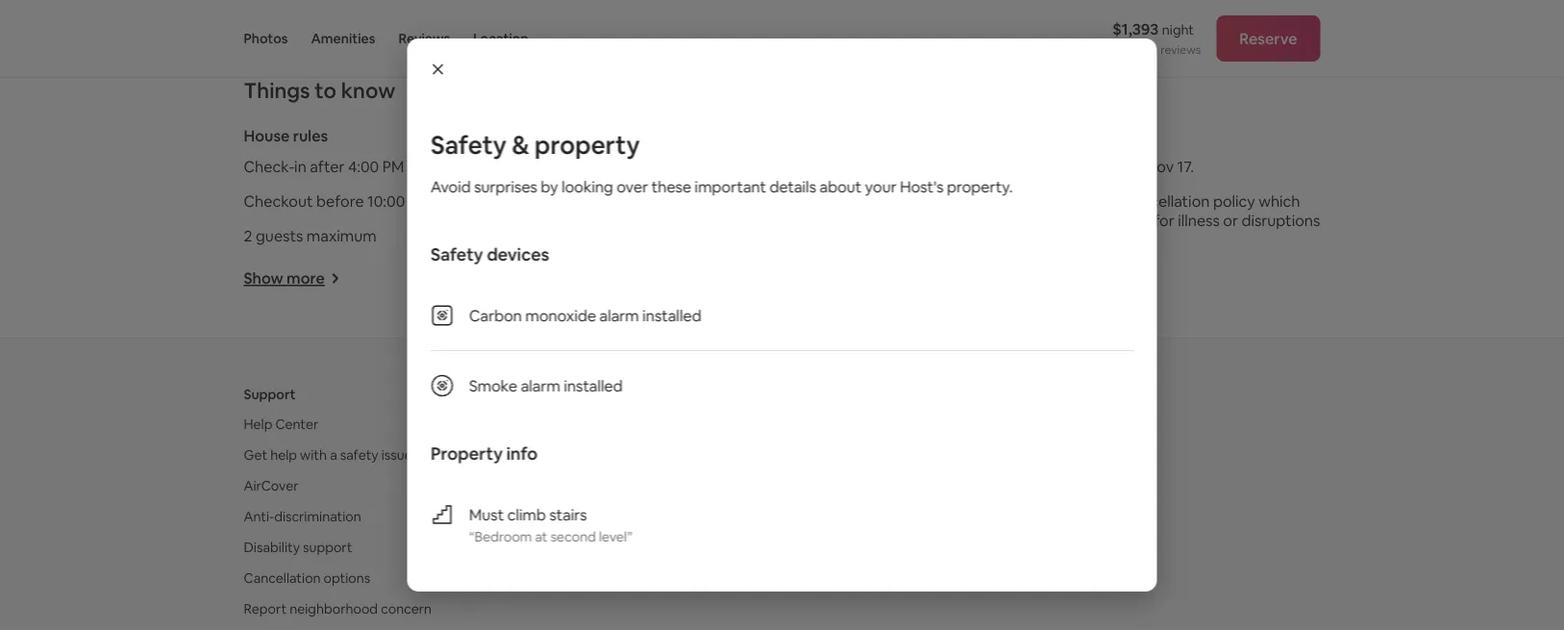 Task type: locate. For each thing, give the bounding box(es) containing it.
smoke down carbon monoxide alarm
[[608, 191, 656, 211]]

0 horizontal spatial by
[[541, 176, 558, 196]]

monoxide inside the safety & property dialog
[[525, 305, 596, 325]]

carbon inside the safety & property dialog
[[469, 305, 522, 325]]

airbnb-friendly apartments
[[605, 569, 775, 587]]

airbnb.org emergency stays
[[967, 569, 1141, 587]]

1 vertical spatial installed
[[564, 376, 623, 395]]

1 vertical spatial smoke
[[469, 376, 517, 395]]

show more button
[[244, 268, 340, 288]]

0 vertical spatial hosting
[[605, 385, 655, 403]]

carbon
[[608, 156, 661, 176], [469, 305, 522, 325]]

photos
[[244, 30, 288, 47]]

safety left devices
[[430, 243, 483, 266]]

checkout
[[244, 191, 313, 211]]

amenities button
[[311, 0, 376, 77]]

monoxide up avoid surprises by looking over these important details about your host's property.
[[664, 156, 735, 176]]

0 vertical spatial smoke
[[608, 191, 656, 211]]

carbon monoxide alarm
[[608, 156, 778, 176]]

&
[[658, 126, 669, 145], [512, 129, 529, 161]]

reviews button
[[399, 0, 450, 77]]

safety & property up the surprises
[[430, 129, 640, 161]]

before
[[1095, 156, 1143, 176], [316, 191, 364, 211]]

1 vertical spatial monoxide
[[525, 305, 596, 325]]

friendly
[[652, 569, 699, 587]]

checkout before 10:00 am
[[244, 191, 432, 211]]

to
[[315, 76, 337, 104]]

1 horizontal spatial smoke
[[608, 191, 656, 211]]

about
[[820, 176, 862, 196]]

help center link
[[244, 416, 319, 433]]

smoke for smoke alarm
[[608, 191, 656, 211]]

these
[[651, 176, 691, 196]]

monoxide for carbon monoxide alarm
[[664, 156, 735, 176]]

& up the surprises
[[512, 129, 529, 161]]

safety
[[608, 126, 655, 145], [430, 129, 506, 161], [430, 243, 483, 266]]

discrimination
[[274, 508, 361, 525]]

safety & property up carbon monoxide alarm
[[608, 126, 737, 145]]

safety & property for monoxide
[[608, 126, 737, 145]]

1 vertical spatial cancellation
[[1125, 191, 1210, 211]]

1 vertical spatial hosting
[[605, 539, 654, 556]]

property inside the safety & property dialog
[[534, 129, 640, 161]]

cancellation inside review the host's full cancellation policy which applies even if you cancel for illness or disruptions caused by covid-19.
[[1125, 191, 1210, 211]]

safety & property inside dialog
[[430, 129, 640, 161]]

2 guests maximum
[[244, 226, 377, 245]]

by right the caused
[[1027, 229, 1044, 249]]

report
[[244, 600, 287, 618]]

0 horizontal spatial property
[[534, 129, 640, 161]]

over
[[616, 176, 648, 196]]

free
[[972, 156, 1003, 176]]

safety up "avoid"
[[430, 129, 506, 161]]

amenities
[[311, 30, 376, 47]]

& for surprises
[[512, 129, 529, 161]]

location
[[473, 30, 529, 47]]

"bedroom
[[469, 528, 532, 545]]

1 horizontal spatial &
[[658, 126, 669, 145]]

1 horizontal spatial cancellation
[[1125, 191, 1210, 211]]

safety up over
[[608, 126, 655, 145]]

0 horizontal spatial cancellation
[[1007, 156, 1092, 176]]

cancellation options link
[[244, 569, 371, 587]]

options
[[324, 569, 371, 587]]

guests
[[256, 226, 303, 245]]

level"
[[599, 528, 632, 545]]

cancellation options
[[244, 569, 371, 587]]

hosting down carbon monoxide alarm installed
[[605, 385, 655, 403]]

review the host's full cancellation policy which applies even if you cancel for illness or disruptions caused by covid-19.
[[972, 191, 1321, 249]]

if
[[1063, 210, 1072, 230]]

carbon for carbon monoxide alarm
[[608, 156, 661, 176]]

a
[[330, 446, 337, 464]]

must climb stairs "bedroom at second level"
[[469, 504, 632, 545]]

reserve button
[[1217, 15, 1321, 62]]

1 horizontal spatial property
[[672, 126, 737, 145]]

2
[[244, 226, 252, 245]]

am
[[409, 191, 432, 211]]

photos button
[[244, 0, 288, 77]]

8
[[1152, 42, 1159, 57]]

carbon down safety devices at the left of the page
[[469, 305, 522, 325]]

info
[[506, 442, 538, 465]]

after
[[310, 156, 345, 176]]

applies
[[972, 210, 1022, 230]]

1 vertical spatial carbon
[[469, 305, 522, 325]]

0 vertical spatial cancellation
[[1007, 156, 1092, 176]]

property up carbon monoxide alarm
[[672, 126, 737, 145]]

help
[[270, 446, 297, 464]]

0 horizontal spatial carbon
[[469, 305, 522, 325]]

1 vertical spatial before
[[316, 191, 364, 211]]

hosting
[[605, 385, 655, 403], [605, 539, 654, 556]]

1 horizontal spatial carbon
[[608, 156, 661, 176]]

0 horizontal spatial &
[[512, 129, 529, 161]]

more
[[287, 268, 325, 288]]

full
[[1100, 191, 1122, 211]]

reviews
[[399, 30, 450, 47]]

house
[[244, 126, 290, 145]]

free cancellation before nov 17.
[[972, 156, 1194, 176]]

check-in after 4:00 pm
[[244, 156, 404, 176]]

& inside dialog
[[512, 129, 529, 161]]

carbon up over
[[608, 156, 661, 176]]

by inside the safety & property dialog
[[541, 176, 558, 196]]

hosting for hosting
[[605, 385, 655, 403]]

0 vertical spatial installed
[[642, 305, 701, 325]]

alarm
[[738, 156, 778, 176], [660, 191, 699, 211], [599, 305, 639, 325], [521, 376, 560, 395]]

0 horizontal spatial smoke
[[469, 376, 517, 395]]

show
[[244, 268, 283, 288]]

1 vertical spatial by
[[1027, 229, 1044, 249]]

2 hosting from the top
[[605, 539, 654, 556]]

1 hosting from the top
[[605, 385, 655, 403]]

anti-
[[244, 508, 274, 525]]

& up carbon monoxide alarm
[[658, 126, 669, 145]]

monoxide
[[664, 156, 735, 176], [525, 305, 596, 325]]

19.
[[1101, 229, 1120, 249]]

stairs
[[549, 504, 587, 524]]

before up maximum
[[316, 191, 364, 211]]

before up full
[[1095, 156, 1143, 176]]

reviews
[[1161, 42, 1202, 57]]

important
[[695, 176, 766, 196]]

safety for carbon
[[608, 126, 655, 145]]

smoke up the property info
[[469, 376, 517, 395]]

smoke alarm installed
[[469, 376, 623, 395]]

hosting up airbnb- at bottom
[[605, 539, 654, 556]]

cancellation down the nov
[[1125, 191, 1210, 211]]

you
[[1076, 210, 1102, 230]]

disability support
[[244, 539, 353, 556]]

smoke alarm
[[608, 191, 699, 211]]

by left looking
[[541, 176, 558, 196]]

0 horizontal spatial monoxide
[[525, 305, 596, 325]]

·
[[1145, 42, 1148, 57]]

1 horizontal spatial monoxide
[[664, 156, 735, 176]]

0 vertical spatial monoxide
[[664, 156, 735, 176]]

cancellation up the
[[1007, 156, 1092, 176]]

smoke for smoke alarm installed
[[469, 376, 517, 395]]

climb
[[507, 504, 546, 524]]

0 vertical spatial by
[[541, 176, 558, 196]]

apartments
[[702, 569, 775, 587]]

get
[[244, 446, 268, 464]]

disability
[[244, 539, 300, 556]]

hosting for hosting responsibly
[[605, 539, 654, 556]]

smoke inside the safety & property dialog
[[469, 376, 517, 395]]

with
[[300, 446, 327, 464]]

support
[[303, 539, 353, 556]]

monoxide up smoke alarm installed
[[525, 305, 596, 325]]

0 vertical spatial carbon
[[608, 156, 661, 176]]

property up looking
[[534, 129, 640, 161]]

1 horizontal spatial by
[[1027, 229, 1044, 249]]

hosting responsibly
[[605, 539, 727, 556]]

1 horizontal spatial before
[[1095, 156, 1143, 176]]

aircover
[[244, 477, 299, 494]]



Task type: describe. For each thing, give the bounding box(es) containing it.
0 vertical spatial before
[[1095, 156, 1143, 176]]

cancel
[[1105, 210, 1151, 230]]

property
[[430, 442, 503, 465]]

10:00
[[367, 191, 405, 211]]

1 horizontal spatial installed
[[642, 305, 701, 325]]

property for alarm
[[672, 126, 737, 145]]

responsibly
[[657, 539, 727, 556]]

$1,393
[[1113, 19, 1159, 38]]

report neighborhood concern
[[244, 600, 432, 618]]

at
[[535, 528, 547, 545]]

disability support link
[[244, 539, 353, 556]]

the
[[1026, 191, 1050, 211]]

airbnb-friendly apartments link
[[605, 569, 775, 587]]

0 horizontal spatial installed
[[564, 376, 623, 395]]

in
[[294, 156, 307, 176]]

anti-discrimination link
[[244, 508, 361, 525]]

policy
[[1214, 191, 1256, 211]]

nov
[[1146, 156, 1174, 176]]

& for monoxide
[[658, 126, 669, 145]]

night
[[1163, 21, 1195, 38]]

support
[[244, 385, 296, 403]]

carbon for carbon monoxide alarm installed
[[469, 305, 522, 325]]

report neighborhood concern link
[[244, 600, 432, 618]]

safety & property for surprises
[[430, 129, 640, 161]]

which
[[1259, 191, 1301, 211]]

airbnb.org emergency stays link
[[967, 569, 1141, 587]]

monoxide for carbon monoxide alarm installed
[[525, 305, 596, 325]]

stays
[[1109, 569, 1141, 587]]

or
[[1224, 210, 1239, 230]]

center
[[275, 416, 319, 433]]

safety for avoid
[[430, 129, 506, 161]]

host's
[[900, 176, 944, 196]]

issue
[[382, 446, 412, 464]]

check-
[[244, 156, 294, 176]]

caused
[[972, 229, 1023, 249]]

reserve
[[1240, 28, 1298, 48]]

cancellation
[[244, 569, 321, 587]]

anti-discrimination
[[244, 508, 361, 525]]

property for by
[[534, 129, 640, 161]]

17.
[[1178, 156, 1194, 176]]

help center
[[244, 416, 319, 433]]

things
[[244, 76, 310, 104]]

pm
[[383, 156, 404, 176]]

property.
[[947, 176, 1013, 196]]

location button
[[473, 0, 529, 77]]

for
[[1154, 210, 1175, 230]]

5.0
[[1127, 42, 1143, 57]]

surprises
[[474, 176, 537, 196]]

details
[[769, 176, 816, 196]]

0 horizontal spatial before
[[316, 191, 364, 211]]

avoid surprises by looking over these important details about your host's property.
[[430, 176, 1013, 196]]

neighborhood
[[290, 600, 378, 618]]

devices
[[487, 243, 549, 266]]

disruptions
[[1242, 210, 1321, 230]]

help
[[244, 416, 273, 433]]

covid-
[[1047, 229, 1101, 249]]

maximum
[[307, 226, 377, 245]]

concern
[[381, 600, 432, 618]]

carbon monoxide alarm installed
[[469, 305, 701, 325]]

4:00
[[348, 156, 379, 176]]

looking
[[561, 176, 613, 196]]

emergency
[[1036, 569, 1106, 587]]

$1,393 night 5.0 · 8 reviews
[[1113, 19, 1202, 57]]

hosting responsibly link
[[605, 539, 727, 556]]

safety devices
[[430, 243, 549, 266]]

safety & property dialog
[[407, 38, 1158, 592]]

illness
[[1178, 210, 1220, 230]]

safety
[[340, 446, 379, 464]]

avoid
[[430, 176, 470, 196]]

by inside review the host's full cancellation policy which applies even if you cancel for illness or disruptions caused by covid-19.
[[1027, 229, 1044, 249]]

property info
[[430, 442, 538, 465]]

things to know
[[244, 76, 396, 104]]

airbnb-
[[605, 569, 652, 587]]

even
[[1026, 210, 1060, 230]]

second
[[550, 528, 596, 545]]

aircover link
[[244, 477, 299, 494]]

rules
[[293, 126, 328, 145]]

host's
[[1053, 191, 1097, 211]]



Task type: vqa. For each thing, say whether or not it's contained in the screenshot.
Messages link
no



